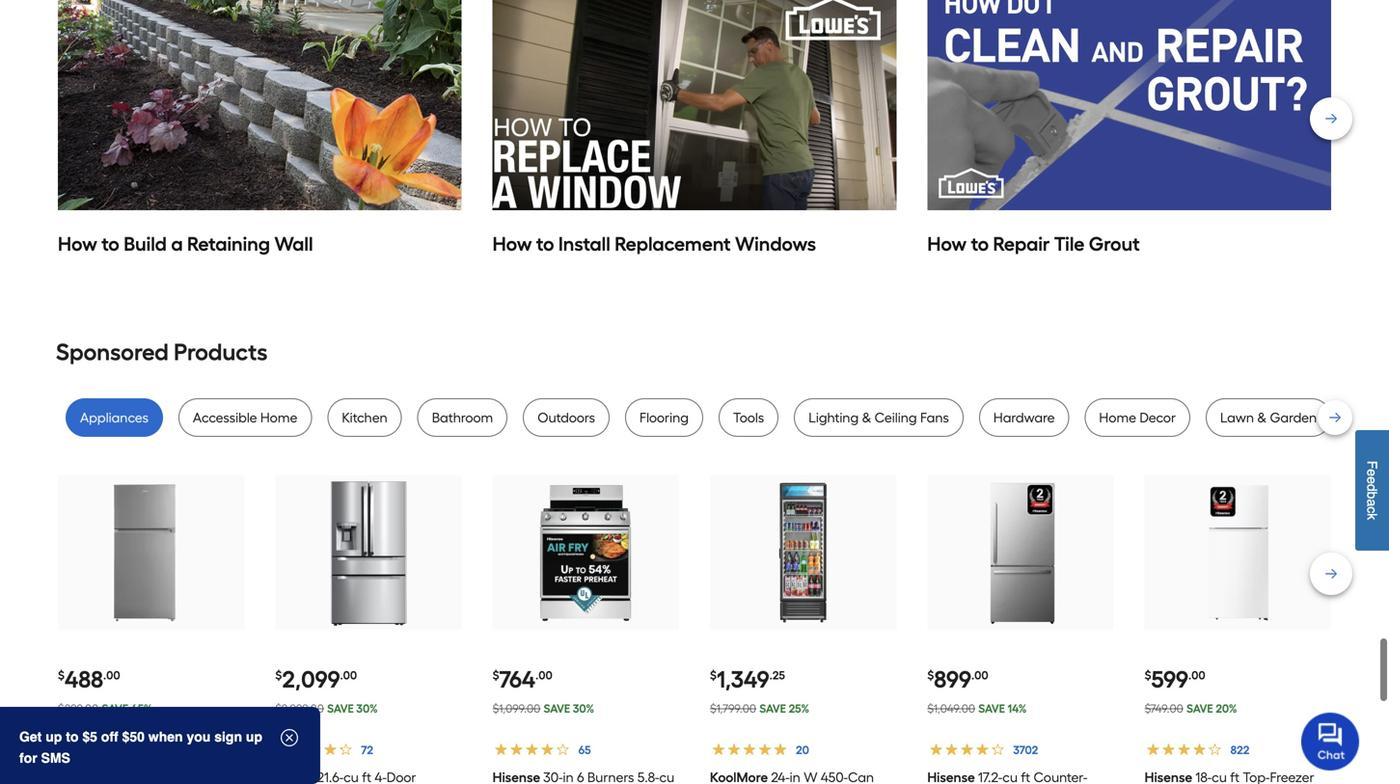 Task type: locate. For each thing, give the bounding box(es) containing it.
save left 45%
[[102, 702, 128, 716]]

45%
[[131, 702, 152, 716]]

hisense 18-cu ft top-freezer refrigerator (white) image
[[1163, 478, 1313, 627]]

1 horizontal spatial a
[[1365, 499, 1380, 507]]

1 horizontal spatial &
[[1257, 410, 1267, 426]]

lighting & ceiling fans
[[809, 410, 949, 426]]

.00 inside $ 488 .00
[[103, 669, 120, 683]]

garden
[[1270, 410, 1317, 426]]

sponsored products
[[56, 338, 268, 366]]

3 $ from the left
[[493, 669, 499, 683]]

$ 899 .00
[[927, 666, 988, 694]]

3 how from the left
[[927, 233, 967, 256]]

2 30% from the left
[[573, 702, 594, 716]]

to for repair
[[971, 233, 989, 256]]

save left 20% at the bottom right of the page
[[1186, 702, 1213, 716]]

1 horizontal spatial home
[[1099, 410, 1136, 426]]

2 save from the left
[[327, 702, 354, 716]]

.00 up $749.00 save 20%
[[1188, 669, 1205, 683]]

retaining
[[187, 233, 270, 256]]

$ up $1,049.00
[[927, 669, 934, 683]]

save for 899
[[978, 702, 1005, 716]]

2 & from the left
[[1257, 410, 1267, 426]]

save for 764
[[544, 702, 570, 716]]

c
[[1365, 507, 1380, 513]]

4 .00 from the left
[[971, 669, 988, 683]]

home
[[260, 410, 297, 426], [1099, 410, 1136, 426]]

3 .00 from the left
[[536, 669, 553, 683]]

outdoors
[[538, 410, 595, 426]]

save right $1,099.00
[[544, 702, 570, 716]]

midea 21.6-cu ft 4-door counter-depth smart french door refrigerator with dual ice maker (stainless steel) energy star image
[[294, 478, 443, 627]]

$1,049.00 save 14%
[[927, 702, 1027, 716]]

.00 up '$899.00 save 45%'
[[103, 669, 120, 683]]

to for build
[[102, 233, 119, 256]]

to left $5 at the left of page
[[66, 729, 79, 745]]

0 vertical spatial a
[[171, 233, 183, 256]]

$ up $749.00
[[1145, 669, 1151, 683]]

to inside get up to $5 off $50 when you sign up for sms
[[66, 729, 79, 745]]

& right lawn
[[1257, 410, 1267, 426]]

up
[[46, 729, 62, 745], [246, 729, 262, 745]]

sponsored
[[56, 338, 169, 366]]

5 $ from the left
[[927, 669, 934, 683]]

repair
[[993, 233, 1050, 256]]

wall
[[274, 233, 313, 256]]

1 & from the left
[[862, 410, 871, 426]]

how to install replacement windows
[[493, 233, 816, 256]]

2,099
[[282, 666, 340, 694]]

save for 488
[[102, 702, 128, 716]]

flooring
[[640, 410, 689, 426]]

1 $ from the left
[[58, 669, 65, 683]]

1 30% from the left
[[356, 702, 378, 716]]

how
[[58, 233, 97, 256], [493, 233, 532, 256], [927, 233, 967, 256]]

decor
[[1140, 410, 1176, 426]]

1 vertical spatial a
[[1365, 499, 1380, 507]]

.00 inside $ 899 .00
[[971, 669, 988, 683]]

hardware
[[993, 410, 1055, 426]]

how inside 'link'
[[927, 233, 967, 256]]

2 up from the left
[[246, 729, 262, 745]]

.00 inside $ 2,099 .00
[[340, 669, 357, 683]]

0 horizontal spatial &
[[862, 410, 871, 426]]

& left ceiling at the right of page
[[862, 410, 871, 426]]

save left 25%
[[759, 702, 786, 716]]

4 $ from the left
[[710, 669, 717, 683]]

30% down $ 2,099 .00
[[356, 702, 378, 716]]

midea garage ready 18.1-cu ft top-freezer refrigerator (stainless steel) energy star image
[[77, 478, 226, 627]]

to left the install
[[536, 233, 554, 256]]

2 horizontal spatial how
[[927, 233, 967, 256]]

$ 1,349 .25
[[710, 666, 785, 694]]

build
[[124, 233, 167, 256]]

b
[[1365, 492, 1380, 499]]

.00 up $1,099.00 save 30%
[[536, 669, 553, 683]]

1 horizontal spatial up
[[246, 729, 262, 745]]

$
[[58, 669, 65, 683], [275, 669, 282, 683], [493, 669, 499, 683], [710, 669, 717, 683], [927, 669, 934, 683], [1145, 669, 1151, 683]]

$ inside $ 1,349 .25
[[710, 669, 717, 683]]

to left build
[[102, 233, 119, 256]]

30% right $1,099.00
[[573, 702, 594, 716]]

6 save from the left
[[1186, 702, 1213, 716]]

to left repair on the right top of page
[[971, 233, 989, 256]]

488
[[65, 666, 103, 694]]

1 .00 from the left
[[103, 669, 120, 683]]

$ inside $ 899 .00
[[927, 669, 934, 683]]

$ for 899
[[927, 669, 934, 683]]

$ inside $ 488 .00
[[58, 669, 65, 683]]

save down $ 2,099 .00
[[327, 702, 354, 716]]

save
[[102, 702, 128, 716], [327, 702, 354, 716], [544, 702, 570, 716], [759, 702, 786, 716], [978, 702, 1005, 716], [1186, 702, 1213, 716]]

6 $ from the left
[[1145, 669, 1151, 683]]

4 save from the left
[[759, 702, 786, 716]]

$ up the $899.00 at the bottom
[[58, 669, 65, 683]]

899
[[934, 666, 971, 694]]

.00
[[103, 669, 120, 683], [340, 669, 357, 683], [536, 669, 553, 683], [971, 669, 988, 683], [1188, 669, 1205, 683]]

fans
[[920, 410, 949, 426]]

5 .00 from the left
[[1188, 669, 1205, 683]]

2 how from the left
[[493, 233, 532, 256]]

30%
[[356, 702, 378, 716], [573, 702, 594, 716]]

0 horizontal spatial home
[[260, 410, 297, 426]]

hisense 30-in 6 burners 5.8-cu ft self and steam cleaning air fry convection oven freestanding natural gas range (stainless steel) image
[[511, 478, 660, 627]]

save left 14%
[[978, 702, 1005, 716]]

products
[[174, 338, 268, 366]]

$ up $1,099.00
[[493, 669, 499, 683]]

1 save from the left
[[102, 702, 128, 716]]

.00 up the $2,999.00 save 30%
[[340, 669, 357, 683]]

to
[[102, 233, 119, 256], [536, 233, 554, 256], [971, 233, 989, 256], [66, 729, 79, 745]]

accessible
[[193, 410, 257, 426]]

$ up $1,799.00
[[710, 669, 717, 683]]

replacement
[[615, 233, 731, 256]]

up right sign
[[246, 729, 262, 745]]

1 horizontal spatial 30%
[[573, 702, 594, 716]]

save for 2,099
[[327, 702, 354, 716]]

e up b
[[1365, 476, 1380, 484]]

&
[[862, 410, 871, 426], [1257, 410, 1267, 426]]

e
[[1365, 469, 1380, 476], [1365, 476, 1380, 484]]

1 up from the left
[[46, 729, 62, 745]]

0 horizontal spatial 30%
[[356, 702, 378, 716]]

how left build
[[58, 233, 97, 256]]

0 horizontal spatial a
[[171, 233, 183, 256]]

5 save from the left
[[978, 702, 1005, 716]]

1 how from the left
[[58, 233, 97, 256]]

home right the accessible
[[260, 410, 297, 426]]

2 $ from the left
[[275, 669, 282, 683]]

599
[[1151, 666, 1188, 694]]

windows
[[735, 233, 816, 256]]

1 horizontal spatial how
[[493, 233, 532, 256]]

how left repair on the right top of page
[[927, 233, 967, 256]]

$ up $2,999.00
[[275, 669, 282, 683]]

grout
[[1089, 233, 1140, 256]]

for
[[19, 750, 37, 766]]

$ inside $ 764 .00
[[493, 669, 499, 683]]

how to build a retaining wall
[[58, 233, 313, 256]]

2 e from the top
[[1365, 476, 1380, 484]]

& for lighting
[[862, 410, 871, 426]]

appliances
[[80, 410, 148, 426]]

$ inside $ 599 .00
[[1145, 669, 1151, 683]]

how left the install
[[493, 233, 532, 256]]

$ inside $ 2,099 .00
[[275, 669, 282, 683]]

3 save from the left
[[544, 702, 570, 716]]

e up d
[[1365, 469, 1380, 476]]

a right build
[[171, 233, 183, 256]]

how to repair tile grout
[[927, 233, 1140, 256]]

20%
[[1216, 702, 1237, 716]]

$5
[[82, 729, 97, 745]]

$ 599 .00
[[1145, 666, 1205, 694]]

home decor
[[1099, 410, 1176, 426]]

a
[[171, 233, 183, 256], [1365, 499, 1380, 507]]

up up the 'sms'
[[46, 729, 62, 745]]

a up k in the right of the page
[[1365, 499, 1380, 507]]

.00 up $1,049.00 save 14%
[[971, 669, 988, 683]]

home left decor in the right bottom of the page
[[1099, 410, 1136, 426]]

koolmore 24-in w 450-can capacity commercial black built-in/freestanding beverage refrigerator with glass door image
[[729, 478, 878, 627]]

2 .00 from the left
[[340, 669, 357, 683]]

$50
[[122, 729, 145, 745]]

.00 inside $ 764 .00
[[536, 669, 553, 683]]

.00 inside $ 599 .00
[[1188, 669, 1205, 683]]

0 horizontal spatial up
[[46, 729, 62, 745]]

$ 488 .00
[[58, 666, 120, 694]]

chat invite button image
[[1301, 712, 1360, 771]]

get up to $5 off $50 when you sign up for sms
[[19, 729, 262, 766]]

get
[[19, 729, 42, 745]]

.00 for 488
[[103, 669, 120, 683]]

tools
[[733, 410, 764, 426]]

$2,999.00 save 30%
[[275, 702, 378, 716]]

0 horizontal spatial how
[[58, 233, 97, 256]]

$1,099.00
[[493, 702, 541, 716]]

to inside 'link'
[[971, 233, 989, 256]]



Task type: vqa. For each thing, say whether or not it's contained in the screenshot.
Peel at the left
no



Task type: describe. For each thing, give the bounding box(es) containing it.
tile
[[1054, 233, 1085, 256]]

1 home from the left
[[260, 410, 297, 426]]

install
[[558, 233, 610, 256]]

$ for 1,349
[[710, 669, 717, 683]]

off
[[101, 729, 118, 745]]

$ 2,099 .00
[[275, 666, 357, 694]]

accessible home
[[193, 410, 297, 426]]

$ for 488
[[58, 669, 65, 683]]

how to repair tile grout link
[[927, 0, 1331, 260]]

d
[[1365, 484, 1380, 492]]

.00 for 899
[[971, 669, 988, 683]]

30% for 2,099
[[356, 702, 378, 716]]

2 home from the left
[[1099, 410, 1136, 426]]

hisense 17.2-cu ft counter-depth bottom-freezer refrigerator (fingerprint resistant stainless steel) energy star image
[[946, 478, 1095, 627]]

$1,049.00
[[927, 702, 975, 716]]

$ for 599
[[1145, 669, 1151, 683]]

how for how to repair tile grout
[[927, 233, 967, 256]]

lighting
[[809, 410, 859, 426]]

save for 599
[[1186, 702, 1213, 716]]

to for install
[[536, 233, 554, 256]]

$749.00
[[1145, 702, 1183, 716]]

14%
[[1008, 702, 1027, 716]]

30% for 764
[[573, 702, 594, 716]]

$1,799.00 save 25%
[[710, 702, 809, 716]]

you
[[187, 729, 211, 745]]

$ for 764
[[493, 669, 499, 683]]

1,349
[[717, 666, 769, 694]]

how to build a retaining wall link
[[58, 0, 462, 260]]

f
[[1365, 461, 1380, 469]]

lawn
[[1220, 410, 1254, 426]]

f e e d b a c k
[[1365, 461, 1380, 520]]

ceiling
[[875, 410, 917, 426]]

.00 for 2,099
[[340, 669, 357, 683]]

a inside button
[[1365, 499, 1380, 507]]

kitchen
[[342, 410, 388, 426]]

& for lawn
[[1257, 410, 1267, 426]]

how for how to install replacement windows
[[493, 233, 532, 256]]

$899.00 save 45%
[[58, 702, 152, 716]]

f e e d b a c k button
[[1355, 430, 1389, 551]]

.00 for 599
[[1188, 669, 1205, 683]]

764
[[499, 666, 536, 694]]

bathroom
[[432, 410, 493, 426]]

$1,799.00
[[710, 702, 756, 716]]

when
[[148, 729, 183, 745]]

25%
[[789, 702, 809, 716]]

sms
[[41, 750, 70, 766]]

sign
[[214, 729, 242, 745]]

how for how to build a retaining wall
[[58, 233, 97, 256]]

lawn & garden
[[1220, 410, 1317, 426]]

$1,099.00 save 30%
[[493, 702, 594, 716]]

k
[[1365, 513, 1380, 520]]

$899.00
[[58, 702, 99, 716]]

1 e from the top
[[1365, 469, 1380, 476]]

$ for 2,099
[[275, 669, 282, 683]]

.00 for 764
[[536, 669, 553, 683]]

.25
[[769, 669, 785, 683]]

save for 1,349
[[759, 702, 786, 716]]

how to install replacement windows link
[[493, 0, 896, 260]]

$ 764 .00
[[493, 666, 553, 694]]

$2,999.00
[[275, 702, 324, 716]]

$749.00 save 20%
[[1145, 702, 1237, 716]]



